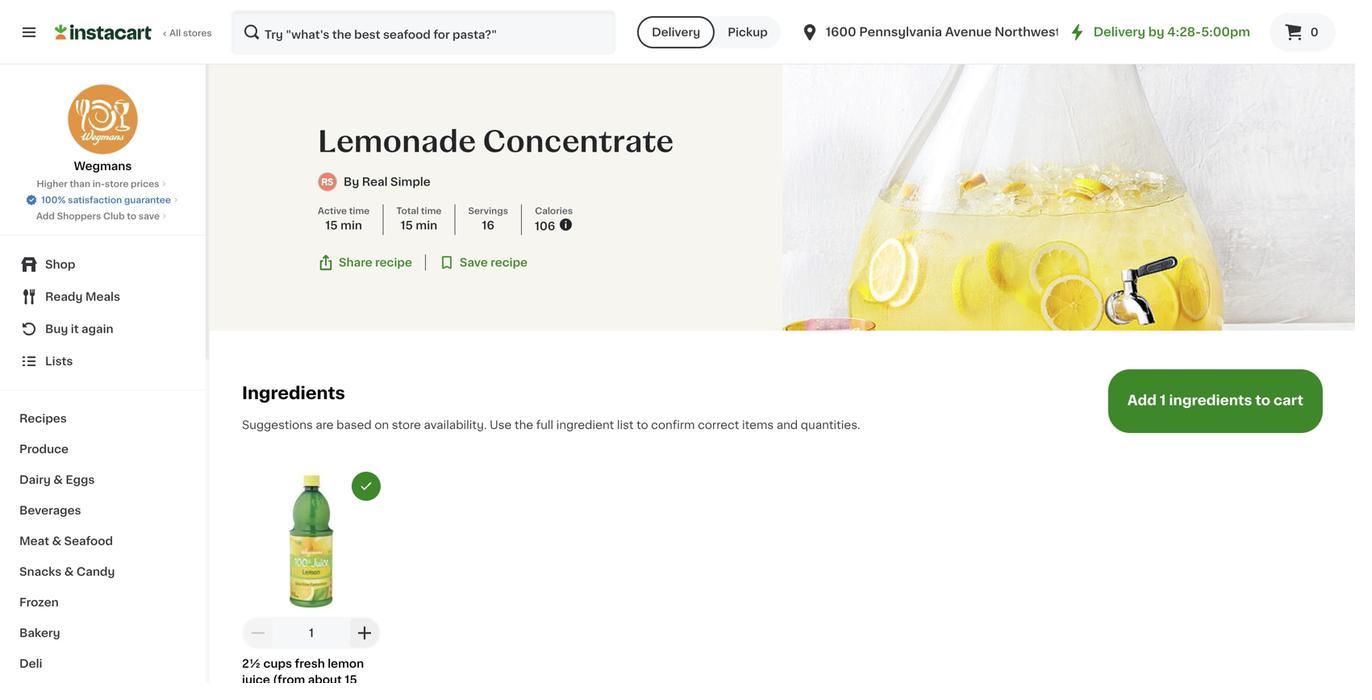 Task type: locate. For each thing, give the bounding box(es) containing it.
pickup button
[[715, 16, 781, 48]]

buy
[[45, 324, 68, 335]]

prices
[[131, 180, 159, 188]]

share recipe button
[[318, 255, 412, 271]]

delivery left pickup button
[[652, 27, 701, 38]]

ready meals
[[45, 291, 120, 303]]

produce
[[19, 444, 69, 455]]

& inside dairy & eggs link
[[54, 475, 63, 486]]

0 horizontal spatial add
[[36, 212, 55, 221]]

1 horizontal spatial delivery
[[1094, 26, 1146, 38]]

unselect item image
[[359, 479, 374, 494]]

ingredients
[[1170, 394, 1253, 408]]

meat
[[19, 536, 49, 547]]

1 horizontal spatial recipe
[[491, 257, 528, 268]]

save
[[460, 257, 488, 268]]

add inside button
[[1128, 394, 1157, 408]]

2 vertical spatial &
[[64, 567, 74, 578]]

1 time from the left
[[349, 207, 370, 216]]

fresh
[[295, 658, 325, 670]]

2 15 from the left
[[401, 220, 413, 231]]

deli link
[[10, 649, 196, 680]]

0 vertical spatial to
[[127, 212, 136, 221]]

2½ cups fresh lemon juice (from about 1
[[242, 658, 364, 684]]

2 horizontal spatial to
[[1256, 394, 1271, 408]]

time inside the active time 15 min
[[349, 207, 370, 216]]

1 left ingredients
[[1161, 394, 1167, 408]]

seafood
[[64, 536, 113, 547]]

2½
[[242, 658, 261, 670]]

0 button
[[1270, 13, 1337, 52]]

min down total
[[416, 220, 438, 231]]

add shoppers club to save
[[36, 212, 160, 221]]

1 vertical spatial to
[[1256, 394, 1271, 408]]

0 vertical spatial add
[[36, 212, 55, 221]]

0 vertical spatial 1
[[1161, 394, 1167, 408]]

0 vertical spatial store
[[105, 180, 129, 188]]

in-
[[93, 180, 105, 188]]

add 1 ingredients to cart button
[[1109, 370, 1324, 433]]

and
[[777, 420, 798, 431]]

time for active time 15 min
[[349, 207, 370, 216]]

wegmans link
[[67, 84, 138, 174]]

1 vertical spatial store
[[392, 420, 421, 431]]

snacks & candy link
[[10, 557, 196, 588]]

1 horizontal spatial min
[[416, 220, 438, 231]]

to inside add 1 ingredients to cart button
[[1256, 394, 1271, 408]]

0 horizontal spatial to
[[127, 212, 136, 221]]

ready meals button
[[10, 281, 196, 313]]

1 recipe from the left
[[375, 257, 412, 268]]

to left cart
[[1256, 394, 1271, 408]]

0 horizontal spatial delivery
[[652, 27, 701, 38]]

meat & seafood link
[[10, 526, 196, 557]]

beverages link
[[10, 496, 196, 526]]

recipe right the share
[[375, 257, 412, 268]]

min inside total time 15 min
[[416, 220, 438, 231]]

by
[[1149, 26, 1165, 38]]

list
[[617, 420, 634, 431]]

0 vertical spatial &
[[54, 475, 63, 486]]

time
[[349, 207, 370, 216], [421, 207, 442, 216]]

min
[[341, 220, 362, 231], [416, 220, 438, 231]]

1 horizontal spatial to
[[637, 420, 649, 431]]

1 horizontal spatial time
[[421, 207, 442, 216]]

0 horizontal spatial recipe
[[375, 257, 412, 268]]

15 inside total time 15 min
[[401, 220, 413, 231]]

meat & seafood
[[19, 536, 113, 547]]

are
[[316, 420, 334, 431]]

shop link
[[10, 249, 196, 281]]

add
[[36, 212, 55, 221], [1128, 394, 1157, 408]]

items
[[743, 420, 774, 431]]

recipe
[[375, 257, 412, 268], [491, 257, 528, 268]]

106
[[535, 221, 556, 232]]

service type group
[[638, 16, 781, 48]]

& inside snacks & candy link
[[64, 567, 74, 578]]

0
[[1311, 27, 1319, 38]]

& inside meat & seafood link
[[52, 536, 61, 547]]

& right meat
[[52, 536, 61, 547]]

real
[[362, 176, 388, 188]]

store up 100% satisfaction guarantee
[[105, 180, 129, 188]]

1 min from the left
[[341, 220, 362, 231]]

again
[[82, 324, 114, 335]]

2 time from the left
[[421, 207, 442, 216]]

1 vertical spatial add
[[1128, 394, 1157, 408]]

1600 pennsylvania avenue northwest
[[826, 26, 1061, 38]]

0 horizontal spatial 1
[[309, 628, 314, 639]]

15 inside the active time 15 min
[[326, 220, 338, 231]]

15 down total
[[401, 220, 413, 231]]

1 horizontal spatial 1
[[1161, 394, 1167, 408]]

1 horizontal spatial add
[[1128, 394, 1157, 408]]

time inside total time 15 min
[[421, 207, 442, 216]]

meals
[[85, 291, 120, 303]]

(from
[[273, 675, 305, 684]]

active
[[318, 207, 347, 216]]

calories
[[535, 207, 573, 216]]

& for meat
[[52, 536, 61, 547]]

15 down active
[[326, 220, 338, 231]]

buy it again
[[45, 324, 114, 335]]

based
[[337, 420, 372, 431]]

2 recipe from the left
[[491, 257, 528, 268]]

& left the eggs
[[54, 475, 63, 486]]

add shoppers club to save link
[[36, 210, 170, 223]]

to right list
[[637, 420, 649, 431]]

share recipe
[[339, 257, 412, 268]]

2 vertical spatial to
[[637, 420, 649, 431]]

min down active
[[341, 220, 362, 231]]

recipe for save recipe
[[491, 257, 528, 268]]

0 horizontal spatial store
[[105, 180, 129, 188]]

ingredient
[[557, 420, 614, 431]]

None search field
[[231, 10, 617, 55]]

time for total time 15 min
[[421, 207, 442, 216]]

by
[[344, 176, 359, 188]]

add down 100%
[[36, 212, 55, 221]]

time right active
[[349, 207, 370, 216]]

northwest
[[995, 26, 1061, 38]]

ready
[[45, 291, 83, 303]]

delivery by 4:28-5:00pm
[[1094, 26, 1251, 38]]

& left candy
[[64, 567, 74, 578]]

delivery by 4:28-5:00pm link
[[1068, 23, 1251, 42]]

to inside add shoppers club to save link
[[127, 212, 136, 221]]

0 horizontal spatial min
[[341, 220, 362, 231]]

0 horizontal spatial time
[[349, 207, 370, 216]]

lemonade concentrate image
[[783, 65, 1356, 331]]

0 horizontal spatial 15
[[326, 220, 338, 231]]

suggestions
[[242, 420, 313, 431]]

1 horizontal spatial 15
[[401, 220, 413, 231]]

club
[[103, 212, 125, 221]]

lemon
[[328, 658, 364, 670]]

delivery
[[1094, 26, 1146, 38], [652, 27, 701, 38]]

to for club
[[127, 212, 136, 221]]

save recipe button
[[439, 255, 528, 271]]

delivery for delivery
[[652, 27, 701, 38]]

1 vertical spatial &
[[52, 536, 61, 547]]

store right the on
[[392, 420, 421, 431]]

add left ingredients
[[1128, 394, 1157, 408]]

dairy & eggs
[[19, 475, 95, 486]]

1 vertical spatial 1
[[309, 628, 314, 639]]

to left save
[[127, 212, 136, 221]]

lists link
[[10, 345, 196, 378]]

ingredients
[[242, 385, 345, 402]]

Search field
[[232, 11, 615, 53]]

dairy
[[19, 475, 51, 486]]

1 15 from the left
[[326, 220, 338, 231]]

higher
[[37, 180, 68, 188]]

1 up fresh
[[309, 628, 314, 639]]

produce link
[[10, 434, 196, 465]]

1
[[1161, 394, 1167, 408], [309, 628, 314, 639]]

recipe right save
[[491, 257, 528, 268]]

time right total
[[421, 207, 442, 216]]

&
[[54, 475, 63, 486], [52, 536, 61, 547], [64, 567, 74, 578]]

frozen link
[[10, 588, 196, 618]]

recipes link
[[10, 404, 196, 434]]

delivery left by
[[1094, 26, 1146, 38]]

delivery inside button
[[652, 27, 701, 38]]

min inside the active time 15 min
[[341, 220, 362, 231]]

2 min from the left
[[416, 220, 438, 231]]

lemonade concentrate
[[318, 127, 674, 156]]

concentrate
[[483, 127, 674, 156]]

frozen
[[19, 597, 59, 609]]

1 inside button
[[1161, 394, 1167, 408]]

by real simple
[[344, 176, 431, 188]]

instacart logo image
[[55, 23, 152, 42]]

min for total time 15 min
[[416, 220, 438, 231]]

on
[[375, 420, 389, 431]]

bakery
[[19, 628, 60, 639]]

cart
[[1274, 394, 1304, 408]]



Task type: vqa. For each thing, say whether or not it's contained in the screenshot.
100% satisfaction guarantee
yes



Task type: describe. For each thing, give the bounding box(es) containing it.
delivery button
[[638, 16, 715, 48]]

share
[[339, 257, 373, 268]]

the
[[515, 420, 534, 431]]

16
[[482, 220, 495, 231]]

1600 pennsylvania avenue northwest button
[[800, 10, 1061, 55]]

use
[[490, 420, 512, 431]]

satisfaction
[[68, 196, 122, 205]]

than
[[70, 180, 90, 188]]

total time 15 min
[[397, 207, 442, 231]]

pennsylvania
[[860, 26, 943, 38]]

15 for total time 15 min
[[401, 220, 413, 231]]

to for ingredients
[[1256, 394, 1271, 408]]

candy
[[77, 567, 115, 578]]

higher than in-store prices link
[[37, 178, 169, 190]]

snacks & candy
[[19, 567, 115, 578]]

save recipe
[[460, 257, 528, 268]]

snacks
[[19, 567, 62, 578]]

cups
[[264, 658, 292, 670]]

servings
[[468, 207, 508, 216]]

juice
[[242, 675, 270, 684]]

quantities.
[[801, 420, 861, 431]]

100%
[[41, 196, 66, 205]]

lists
[[45, 356, 73, 367]]

1 inside 'product' group
[[309, 628, 314, 639]]

1600
[[826, 26, 857, 38]]

guarantee
[[124, 196, 171, 205]]

suggestions are based on store availability. use the full ingredient list to confirm correct items and quantities.
[[242, 420, 861, 431]]

save
[[139, 212, 160, 221]]

wegmans
[[74, 161, 132, 172]]

15 for active time 15 min
[[326, 220, 338, 231]]

recipe for share recipe
[[375, 257, 412, 268]]

1 horizontal spatial store
[[392, 420, 421, 431]]

confirm
[[652, 420, 695, 431]]

avenue
[[946, 26, 992, 38]]

& for snacks
[[64, 567, 74, 578]]

stores
[[183, 29, 212, 38]]

shoppers
[[57, 212, 101, 221]]

min for active time 15 min
[[341, 220, 362, 231]]

shop
[[45, 259, 75, 270]]

5:00pm
[[1202, 26, 1251, 38]]

& for dairy
[[54, 475, 63, 486]]

100% satisfaction guarantee button
[[25, 190, 181, 207]]

full
[[536, 420, 554, 431]]

ready meals link
[[10, 281, 196, 313]]

all stores
[[169, 29, 212, 38]]

recipes
[[19, 413, 67, 425]]

buy it again link
[[10, 313, 196, 345]]

pickup
[[728, 27, 768, 38]]

lemonade
[[318, 127, 476, 156]]

dairy & eggs link
[[10, 465, 196, 496]]

decrement quantity image
[[249, 624, 268, 643]]

wegmans logo image
[[67, 84, 138, 155]]

eggs
[[66, 475, 95, 486]]

product group
[[242, 472, 381, 684]]

simple
[[391, 176, 431, 188]]

all
[[169, 29, 181, 38]]

all stores link
[[55, 10, 213, 55]]

delivery for delivery by 4:28-5:00pm
[[1094, 26, 1146, 38]]

increment quantity image
[[355, 624, 374, 643]]

bakery link
[[10, 618, 196, 649]]

add for add 1 ingredients to cart
[[1128, 394, 1157, 408]]

add for add shoppers club to save
[[36, 212, 55, 221]]

4:28-
[[1168, 26, 1202, 38]]

100% satisfaction guarantee
[[41, 196, 171, 205]]

higher than in-store prices
[[37, 180, 159, 188]]

it
[[71, 324, 79, 335]]

availability.
[[424, 420, 487, 431]]

active time 15 min
[[318, 207, 370, 231]]



